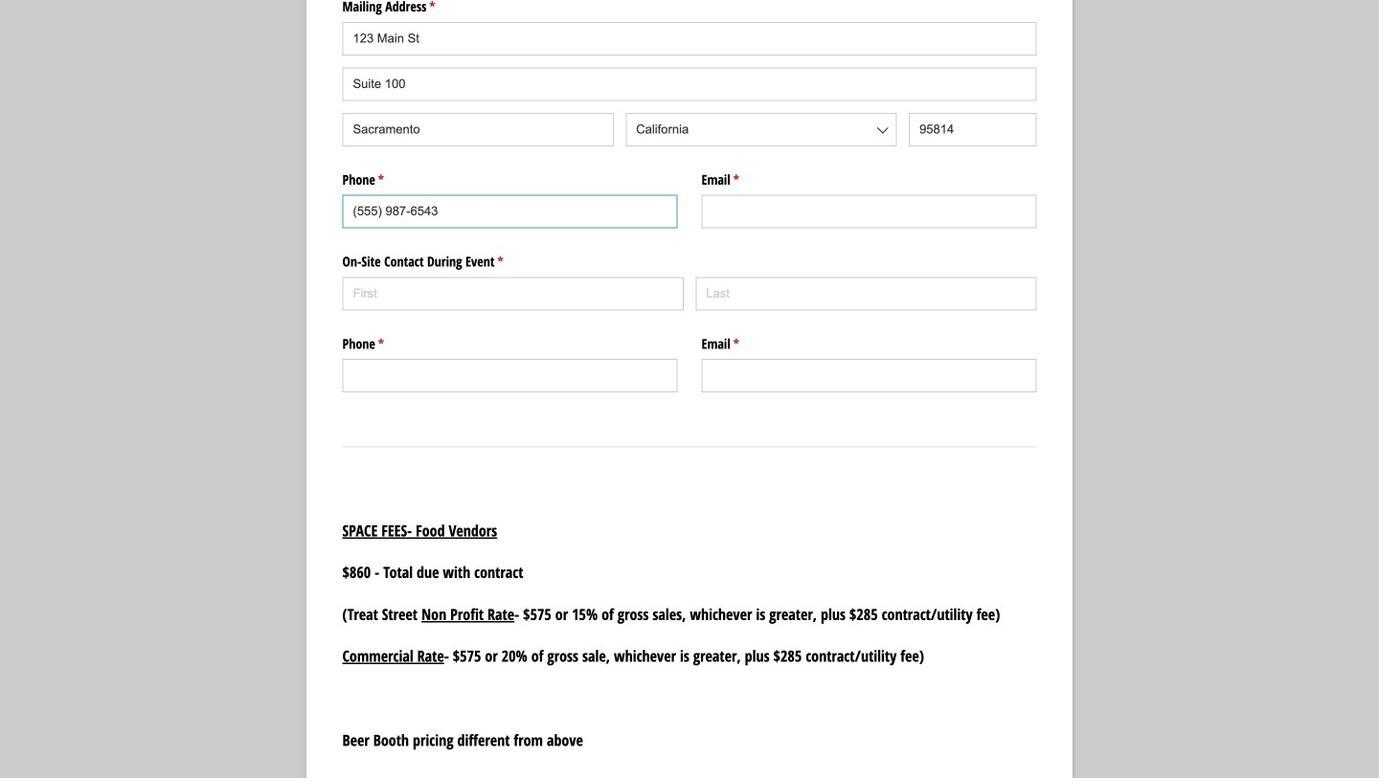 Task type: describe. For each thing, give the bounding box(es) containing it.
Zip Code text field
[[909, 113, 1037, 146]]

Last text field
[[696, 277, 1037, 311]]



Task type: locate. For each thing, give the bounding box(es) containing it.
Address Line 2 text field
[[342, 67, 1037, 101]]

State text field
[[626, 113, 897, 146]]

Address Line 1 text field
[[342, 22, 1037, 56]]

First text field
[[342, 277, 684, 311]]

None text field
[[342, 359, 678, 393], [702, 359, 1037, 393], [342, 359, 678, 393], [702, 359, 1037, 393]]

None text field
[[342, 195, 678, 229], [702, 195, 1037, 229], [342, 195, 678, 229], [702, 195, 1037, 229]]

City text field
[[342, 113, 614, 146]]



Task type: vqa. For each thing, say whether or not it's contained in the screenshot.
Address Line 2 text field
yes



